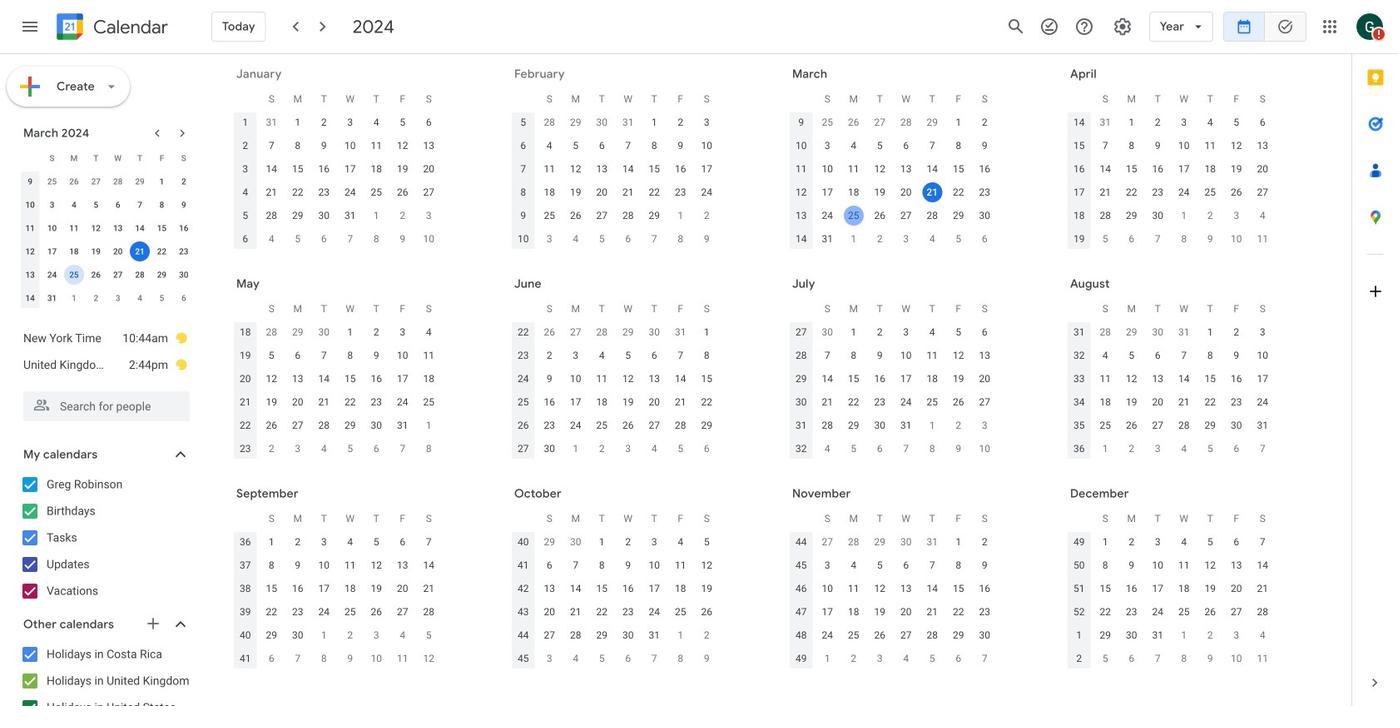 Task type: vqa. For each thing, say whether or not it's contained in the screenshot.
February 27 element related to the 8 "element" inside March 2024 Grid
yes



Task type: describe. For each thing, give the bounding box(es) containing it.
november 7 element
[[645, 649, 665, 669]]

1 list item from the top
[[23, 325, 188, 351]]

september 4 element
[[1175, 439, 1195, 459]]

november 4 element
[[566, 649, 586, 669]]

may 10 element
[[1227, 229, 1247, 249]]

my calendars list
[[3, 471, 206, 604]]

add other calendars image
[[145, 615, 162, 632]]

march 6 element
[[618, 229, 638, 249]]

october 8 element
[[314, 649, 334, 669]]

july 28 element
[[1096, 322, 1116, 342]]

24 element inside november grid
[[818, 625, 838, 645]]

24 element inside february grid
[[697, 182, 717, 202]]

june 4 element
[[314, 439, 334, 459]]

column header for the december grid
[[1067, 507, 1093, 530]]

september 1 element
[[1096, 439, 1116, 459]]

june 3 element
[[288, 439, 308, 459]]

january 8 element
[[1175, 649, 1195, 669]]

january 9 element
[[1201, 649, 1221, 669]]

january 29 element
[[566, 112, 586, 132]]

row group for 'column header' within the june grid
[[510, 321, 720, 460]]

october 7 element
[[288, 649, 308, 669]]

february 4 element
[[262, 229, 282, 249]]

14 element inside 'march 2024' "grid"
[[130, 218, 150, 238]]

6 element inside april grid
[[1253, 112, 1273, 132]]

december 6 element
[[949, 649, 969, 669]]

august 9 element
[[949, 439, 969, 459]]

october 5 element
[[419, 625, 439, 645]]

march 9 element
[[697, 229, 717, 249]]

8 element inside november grid
[[949, 555, 969, 575]]

april 5 element for the march grid
[[949, 229, 969, 249]]

column header for may 'grid'
[[232, 297, 259, 321]]

august 6 element
[[870, 439, 890, 459]]

november grid
[[785, 507, 998, 670]]

june 1 element
[[419, 415, 439, 435]]

21 element up march 6 element
[[618, 182, 638, 202]]

may 31 element
[[671, 322, 691, 342]]

september 6 element
[[1227, 439, 1247, 459]]

september 5 element
[[1201, 439, 1221, 459]]

october 2 element
[[340, 625, 360, 645]]

january 28 element
[[540, 112, 560, 132]]

november 1 element
[[671, 625, 691, 645]]

row group for 'column header' within february grid
[[510, 111, 720, 251]]

may 7 element
[[1148, 229, 1168, 249]]

29 element inside january grid
[[288, 206, 308, 226]]

august 3 element
[[975, 415, 995, 435]]

settings menu image
[[1113, 17, 1133, 37]]

row group for 'column header' within the the december grid
[[1067, 530, 1276, 670]]

6 element inside the december grid
[[1227, 532, 1247, 552]]

june grid
[[507, 297, 720, 460]]

24 element inside the december grid
[[1148, 602, 1168, 622]]

row group for 'column header' inside the january grid
[[232, 111, 442, 251]]

january 2 element
[[1201, 625, 1221, 645]]

december 7 element
[[975, 649, 995, 669]]

january 3 element
[[1227, 625, 1247, 645]]

may 28 element
[[592, 322, 612, 342]]

march 4 element
[[566, 229, 586, 249]]

row group for 'column header' within the 'march 2024' "grid"
[[19, 170, 195, 310]]

september 29 element
[[540, 532, 560, 552]]

8 element inside the december grid
[[1096, 555, 1116, 575]]

february 10 element
[[419, 229, 439, 249]]

column header for january grid
[[232, 87, 259, 111]]

december 5 element
[[923, 649, 943, 669]]

july grid
[[785, 297, 998, 460]]

april 5 element for 'march 2024' "grid"
[[152, 288, 172, 308]]

february 29 element for 'march 2024' "grid" february 27 element
[[130, 172, 150, 192]]

february 25 element for 'column header' in the march grid
[[818, 112, 838, 132]]

8 element inside july grid
[[844, 346, 864, 366]]

february 8 element
[[367, 229, 387, 249]]

may 2 element
[[1201, 206, 1221, 226]]

april 30 element
[[314, 322, 334, 342]]

may 1 element
[[1175, 206, 1195, 226]]

may grid
[[229, 297, 442, 460]]

may 5 element
[[1096, 229, 1116, 249]]

column header for april grid
[[1067, 87, 1093, 111]]

january 6 element
[[1122, 649, 1142, 669]]

february grid
[[507, 87, 720, 251]]

february 3 element
[[419, 206, 439, 226]]

july 31 element
[[1175, 322, 1195, 342]]

column header for the march grid
[[788, 87, 815, 111]]

august 8 element
[[923, 439, 943, 459]]

21 element up september 4 element
[[1175, 392, 1195, 412]]

october 9 element
[[340, 649, 360, 669]]

april 1 element for april 2 element corresponding to april 5 element corresponding to the march grid's april 3 element
[[844, 229, 864, 249]]

march 2024 grid
[[16, 147, 195, 310]]

21 element up june 4 element
[[314, 392, 334, 412]]

24 element inside january grid
[[340, 182, 360, 202]]

june 5 element
[[340, 439, 360, 459]]

october 1 element
[[314, 625, 334, 645]]

main drawer image
[[20, 17, 40, 37]]

april 29 element
[[288, 322, 308, 342]]

8 element inside august grid
[[1201, 346, 1221, 366]]

february 26 element for 'column header' within the 'march 2024' "grid" february 25 element
[[64, 172, 84, 192]]

january 7 element
[[1148, 649, 1168, 669]]

october 31 element
[[923, 532, 943, 552]]

february 25 element for 'column header' within the 'march 2024' "grid"
[[42, 172, 62, 192]]

july 6 element
[[697, 439, 717, 459]]

29 element inside november grid
[[949, 625, 969, 645]]

february 26 element for february 25 element for 'column header' in the march grid
[[844, 112, 864, 132]]

may 27 element
[[566, 322, 586, 342]]

november 9 element
[[697, 649, 717, 669]]

february 28 element for the march grid's february 27 element
[[897, 112, 917, 132]]

april 28 element
[[262, 322, 282, 342]]

january 11 element
[[1253, 649, 1273, 669]]

december 4 element
[[897, 649, 917, 669]]

june 8 element
[[419, 439, 439, 459]]

february 2 element
[[393, 206, 413, 226]]

row group for 'column header' in the march grid
[[788, 111, 998, 251]]

july 5 element
[[671, 439, 691, 459]]

october 28 element
[[844, 532, 864, 552]]

column header for november grid
[[788, 507, 815, 530]]

january 4 element
[[1253, 625, 1273, 645]]

row group for 'column header' in the september grid
[[232, 530, 442, 670]]

column header for september grid
[[232, 507, 259, 530]]

row group for 'column header' inside the april grid
[[1067, 111, 1276, 251]]

march 2 element
[[697, 206, 717, 226]]

march 31 element
[[1096, 112, 1116, 132]]

21 element up "july 5" element
[[671, 392, 691, 412]]

october 3 element
[[367, 625, 387, 645]]

august 10 element
[[975, 439, 995, 459]]

december grid
[[1063, 507, 1276, 670]]

february 27 element for the march grid
[[870, 112, 890, 132]]

column header for 'march 2024' "grid"
[[19, 147, 41, 170]]

june 2 element
[[262, 439, 282, 459]]



Task type: locate. For each thing, give the bounding box(es) containing it.
31 element
[[340, 206, 360, 226], [818, 229, 838, 249], [42, 288, 62, 308], [393, 415, 413, 435], [897, 415, 917, 435], [1253, 415, 1273, 435], [645, 625, 665, 645], [1148, 625, 1168, 645]]

column header for october grid
[[510, 507, 537, 530]]

1 vertical spatial april 3 element
[[108, 288, 128, 308]]

1 horizontal spatial february 26 element
[[844, 112, 864, 132]]

row group inside february grid
[[510, 111, 720, 251]]

october 4 element
[[393, 625, 413, 645]]

8 element
[[288, 136, 308, 156], [645, 136, 665, 156], [949, 136, 969, 156], [1122, 136, 1142, 156], [152, 195, 172, 215], [340, 346, 360, 366], [697, 346, 717, 366], [844, 346, 864, 366], [1201, 346, 1221, 366], [262, 555, 282, 575], [592, 555, 612, 575], [949, 555, 969, 575], [1096, 555, 1116, 575]]

29 element inside february grid
[[645, 206, 665, 226]]

0 vertical spatial april 4 element
[[923, 229, 943, 249]]

1 vertical spatial february 29 element
[[130, 172, 150, 192]]

row group for 'column header' within the october grid
[[510, 530, 720, 670]]

None search field
[[0, 385, 206, 421]]

october 11 element
[[393, 649, 413, 669]]

1 vertical spatial april 1 element
[[64, 288, 84, 308]]

1 horizontal spatial february 29 element
[[923, 112, 943, 132]]

0 vertical spatial april 3 element
[[897, 229, 917, 249]]

april 4 element for april 5 element associated with 'march 2024' "grid"
[[130, 288, 150, 308]]

1 vertical spatial 21, today element
[[130, 241, 150, 261]]

january 10 element
[[1227, 649, 1247, 669]]

8 element inside the march grid
[[949, 136, 969, 156]]

september grid
[[229, 507, 442, 670]]

8 element inside january grid
[[288, 136, 308, 156]]

0 vertical spatial february 27 element
[[870, 112, 890, 132]]

april 6 element for row group inside the march grid
[[975, 229, 995, 249]]

november 6 element
[[618, 649, 638, 669]]

row group for 'column header' within the november grid
[[788, 530, 998, 670]]

24 element inside june grid
[[566, 415, 586, 435]]

6 element inside june grid
[[645, 346, 665, 366]]

column header inside july grid
[[788, 297, 815, 321]]

may 9 element
[[1201, 229, 1221, 249]]

8 element inside 'march 2024' "grid"
[[152, 195, 172, 215]]

april 3 element for april 5 element associated with 'march 2024' "grid"
[[108, 288, 128, 308]]

1 horizontal spatial april 2 element
[[870, 229, 890, 249]]

6 element inside august grid
[[1148, 346, 1168, 366]]

16 element
[[314, 159, 334, 179], [671, 159, 691, 179], [975, 159, 995, 179], [1148, 159, 1168, 179], [174, 218, 194, 238], [367, 369, 387, 389], [870, 369, 890, 389], [1227, 369, 1247, 389], [540, 392, 560, 412], [288, 579, 308, 599], [618, 579, 638, 599], [975, 579, 995, 599], [1122, 579, 1142, 599]]

29 element
[[288, 206, 308, 226], [645, 206, 665, 226], [949, 206, 969, 226], [1122, 206, 1142, 226], [152, 265, 172, 285], [340, 415, 360, 435], [697, 415, 717, 435], [844, 415, 864, 435], [1201, 415, 1221, 435], [262, 625, 282, 645], [592, 625, 612, 645], [949, 625, 969, 645], [1096, 625, 1116, 645]]

1 vertical spatial february 27 element
[[86, 172, 106, 192]]

0 vertical spatial february 26 element
[[844, 112, 864, 132]]

29 element inside september grid
[[262, 625, 282, 645]]

21, today element
[[923, 182, 943, 202], [130, 241, 150, 261]]

13 element
[[419, 136, 439, 156], [1253, 136, 1273, 156], [592, 159, 612, 179], [897, 159, 917, 179], [108, 218, 128, 238], [975, 346, 995, 366], [288, 369, 308, 389], [645, 369, 665, 389], [1148, 369, 1168, 389], [393, 555, 413, 575], [1227, 555, 1247, 575], [540, 579, 560, 599], [897, 579, 917, 599]]

0 horizontal spatial april 4 element
[[130, 288, 150, 308]]

0 vertical spatial april 1 element
[[844, 229, 864, 249]]

0 horizontal spatial april 3 element
[[108, 288, 128, 308]]

july 30 element
[[1148, 322, 1168, 342]]

april 5 element
[[949, 229, 969, 249], [152, 288, 172, 308]]

february 29 element for the march grid's february 27 element
[[923, 112, 943, 132]]

21, today element inside the march grid
[[923, 182, 943, 202]]

may 11 element
[[1253, 229, 1273, 249]]

21 element up january 4 element
[[1253, 579, 1273, 599]]

1 vertical spatial april 5 element
[[152, 288, 172, 308]]

0 vertical spatial april 5 element
[[949, 229, 969, 249]]

row group for 'column header' in the may 'grid'
[[232, 321, 442, 460]]

0 horizontal spatial february 29 element
[[130, 172, 150, 192]]

august 4 element
[[818, 439, 838, 459]]

calendar element
[[53, 10, 168, 47]]

october 12 element
[[419, 649, 439, 669]]

september 7 element
[[1253, 439, 1273, 459]]

1 element
[[288, 112, 308, 132], [645, 112, 665, 132], [949, 112, 969, 132], [1122, 112, 1142, 132], [152, 172, 172, 192], [340, 322, 360, 342], [697, 322, 717, 342], [844, 322, 864, 342], [1201, 322, 1221, 342], [262, 532, 282, 552], [592, 532, 612, 552], [949, 532, 969, 552], [1096, 532, 1116, 552]]

6 element inside july grid
[[975, 322, 995, 342]]

24 element inside august grid
[[1253, 392, 1273, 412]]

0 horizontal spatial february 28 element
[[108, 172, 128, 192]]

october 10 element
[[367, 649, 387, 669]]

march 8 element
[[671, 229, 691, 249]]

30 element
[[314, 206, 334, 226], [975, 206, 995, 226], [1148, 206, 1168, 226], [174, 265, 194, 285], [367, 415, 387, 435], [870, 415, 890, 435], [1227, 415, 1247, 435], [540, 439, 560, 459], [288, 625, 308, 645], [618, 625, 638, 645], [975, 625, 995, 645], [1122, 625, 1142, 645]]

row group inside september grid
[[232, 530, 442, 670]]

24 element
[[340, 182, 360, 202], [697, 182, 717, 202], [1175, 182, 1195, 202], [818, 206, 838, 226], [42, 265, 62, 285], [393, 392, 413, 412], [897, 392, 917, 412], [1253, 392, 1273, 412], [566, 415, 586, 435], [314, 602, 334, 622], [645, 602, 665, 622], [1148, 602, 1168, 622], [818, 625, 838, 645]]

0 horizontal spatial april 1 element
[[64, 288, 84, 308]]

december 3 element
[[870, 649, 890, 669]]

february 9 element
[[393, 229, 413, 249]]

0 horizontal spatial april 5 element
[[152, 288, 172, 308]]

21, today element inside 'march 2024' "grid"
[[130, 241, 150, 261]]

august grid
[[1063, 297, 1276, 460]]

6 element inside january grid
[[419, 112, 439, 132]]

0 vertical spatial february 29 element
[[923, 112, 943, 132]]

24 element inside "grid"
[[42, 265, 62, 285]]

april 6 element
[[975, 229, 995, 249], [174, 288, 194, 308]]

june 30 element
[[818, 322, 838, 342]]

september 30 element
[[566, 532, 586, 552]]

column header inside april grid
[[1067, 87, 1093, 111]]

0 vertical spatial february 28 element
[[897, 112, 917, 132]]

1 vertical spatial april 2 element
[[86, 288, 106, 308]]

20 element
[[419, 159, 439, 179], [1253, 159, 1273, 179], [592, 182, 612, 202], [897, 182, 917, 202], [108, 241, 128, 261], [975, 369, 995, 389], [288, 392, 308, 412], [645, 392, 665, 412], [1148, 392, 1168, 412], [393, 579, 413, 599], [1227, 579, 1247, 599], [540, 602, 560, 622], [897, 602, 917, 622]]

column header inside september grid
[[232, 507, 259, 530]]

column header inside the march grid
[[788, 87, 815, 111]]

7 element
[[262, 136, 282, 156], [618, 136, 638, 156], [923, 136, 943, 156], [1096, 136, 1116, 156], [130, 195, 150, 215], [314, 346, 334, 366], [671, 346, 691, 366], [818, 346, 838, 366], [1175, 346, 1195, 366], [419, 532, 439, 552], [1253, 532, 1273, 552], [566, 555, 586, 575], [923, 555, 943, 575]]

row group for 'column header' within the august grid
[[1067, 321, 1276, 460]]

november 8 element
[[671, 649, 691, 669]]

february 28 element for 'march 2024' "grid" february 27 element
[[108, 172, 128, 192]]

column header inside august grid
[[1067, 297, 1093, 321]]

1 horizontal spatial april 1 element
[[844, 229, 864, 249]]

january 1 element
[[1175, 625, 1195, 645]]

8 element inside october grid
[[592, 555, 612, 575]]

Search for people text field
[[33, 391, 180, 421]]

august 2 element
[[949, 415, 969, 435]]

august 7 element
[[897, 439, 917, 459]]

1 horizontal spatial april 3 element
[[897, 229, 917, 249]]

1 horizontal spatial february 28 element
[[897, 112, 917, 132]]

2 list item from the top
[[23, 351, 188, 378]]

18 element
[[367, 159, 387, 179], [1201, 159, 1221, 179], [540, 182, 560, 202], [844, 182, 864, 202], [64, 241, 84, 261], [419, 369, 439, 389], [923, 369, 943, 389], [592, 392, 612, 412], [1096, 392, 1116, 412], [340, 579, 360, 599], [671, 579, 691, 599], [1175, 579, 1195, 599], [844, 602, 864, 622]]

0 horizontal spatial april 2 element
[[86, 288, 106, 308]]

february 27 element for 'march 2024' "grid"
[[86, 172, 106, 192]]

april 1 element for april 2 element for april 3 element corresponding to april 5 element associated with 'march 2024' "grid"
[[64, 288, 84, 308]]

may 6 element
[[1122, 229, 1142, 249]]

21 element
[[262, 182, 282, 202], [618, 182, 638, 202], [1096, 182, 1116, 202], [314, 392, 334, 412], [671, 392, 691, 412], [818, 392, 838, 412], [1175, 392, 1195, 412], [419, 579, 439, 599], [1253, 579, 1273, 599], [566, 602, 586, 622], [923, 602, 943, 622]]

21 element up the december 5 element
[[923, 602, 943, 622]]

row group inside the december grid
[[1067, 530, 1276, 670]]

column header inside october grid
[[510, 507, 537, 530]]

row group
[[232, 111, 442, 251], [510, 111, 720, 251], [788, 111, 998, 251], [1067, 111, 1276, 251], [19, 170, 195, 310], [232, 321, 442, 460], [510, 321, 720, 460], [788, 321, 998, 460], [1067, 321, 1276, 460], [232, 530, 442, 670], [510, 530, 720, 670], [788, 530, 998, 670], [1067, 530, 1276, 670]]

6 element inside 'march 2024' "grid"
[[108, 195, 128, 215]]

april 4 element for april 5 element corresponding to the march grid
[[923, 229, 943, 249]]

29 element inside april grid
[[1122, 206, 1142, 226]]

september 3 element
[[1148, 439, 1168, 459]]

may 26 element
[[540, 322, 560, 342]]

october grid
[[507, 507, 720, 670]]

29 element inside august grid
[[1201, 415, 1221, 435]]

column header for july grid
[[788, 297, 815, 321]]

1 horizontal spatial april 5 element
[[949, 229, 969, 249]]

14 element inside the march grid
[[923, 159, 943, 179]]

february 28 element
[[897, 112, 917, 132], [108, 172, 128, 192]]

9 element
[[314, 136, 334, 156], [671, 136, 691, 156], [975, 136, 995, 156], [1148, 136, 1168, 156], [174, 195, 194, 215], [367, 346, 387, 366], [870, 346, 890, 366], [1227, 346, 1247, 366], [540, 369, 560, 389], [288, 555, 308, 575], [618, 555, 638, 575], [975, 555, 995, 575], [1122, 555, 1142, 575]]

may 29 element
[[618, 322, 638, 342]]

july 2 element
[[592, 439, 612, 459]]

february 1 element
[[367, 206, 387, 226]]

april 2 element for april 3 element corresponding to april 5 element associated with 'march 2024' "grid"
[[86, 288, 106, 308]]

8 element inside june grid
[[697, 346, 717, 366]]

column header for august grid
[[1067, 297, 1093, 321]]

0 vertical spatial february 25 element
[[818, 112, 838, 132]]

january 5 element
[[1096, 649, 1116, 669]]

1 horizontal spatial february 27 element
[[870, 112, 890, 132]]

column header inside november grid
[[788, 507, 815, 530]]

21 element up november 4 element
[[566, 602, 586, 622]]

24 element inside the march grid
[[818, 206, 838, 226]]

february 7 element
[[340, 229, 360, 249]]

list item
[[23, 325, 188, 351], [23, 351, 188, 378]]

1 horizontal spatial april 6 element
[[975, 229, 995, 249]]

april 6 element for row group inside the 'march 2024' "grid"
[[174, 288, 194, 308]]

march grid
[[785, 87, 998, 251]]

21 element up august 4 element
[[818, 392, 838, 412]]

may 8 element
[[1175, 229, 1195, 249]]

row group inside may 'grid'
[[232, 321, 442, 460]]

column header inside january grid
[[232, 87, 259, 111]]

0 vertical spatial april 6 element
[[975, 229, 995, 249]]

february 6 element
[[314, 229, 334, 249]]

row group inside august grid
[[1067, 321, 1276, 460]]

21 element up february 4 element
[[262, 182, 282, 202]]

april 3 element for april 5 element corresponding to the march grid
[[897, 229, 917, 249]]

row group for 'column header' inside july grid
[[788, 321, 998, 460]]

october 27 element
[[818, 532, 838, 552]]

july 29 element
[[1122, 322, 1142, 342]]

0 horizontal spatial february 26 element
[[64, 172, 84, 192]]

row group inside january grid
[[232, 111, 442, 251]]

row group inside july grid
[[788, 321, 998, 460]]

row group inside november grid
[[788, 530, 998, 670]]

row group inside june grid
[[510, 321, 720, 460]]

march 7 element
[[645, 229, 665, 249]]

1 horizontal spatial february 25 element
[[818, 112, 838, 132]]

column header for february grid
[[510, 87, 537, 111]]

21 element up may 5 element
[[1096, 182, 1116, 202]]

0 vertical spatial april 2 element
[[870, 229, 890, 249]]

1 vertical spatial february 28 element
[[108, 172, 128, 192]]

0 vertical spatial 21, today element
[[923, 182, 943, 202]]

1 horizontal spatial april 4 element
[[923, 229, 943, 249]]

0 horizontal spatial february 27 element
[[86, 172, 106, 192]]

march 5 element
[[592, 229, 612, 249]]

may 30 element
[[645, 322, 665, 342]]

september 2 element
[[1122, 439, 1142, 459]]

column header inside june grid
[[510, 297, 537, 321]]

tab list
[[1353, 54, 1399, 659]]

26 element
[[393, 182, 413, 202], [1227, 182, 1247, 202], [566, 206, 586, 226], [870, 206, 890, 226], [86, 265, 106, 285], [949, 392, 969, 412], [262, 415, 282, 435], [618, 415, 638, 435], [1122, 415, 1142, 435], [367, 602, 387, 622], [697, 602, 717, 622], [1201, 602, 1221, 622], [870, 625, 890, 645]]

row group inside april grid
[[1067, 111, 1276, 251]]

1 vertical spatial april 4 element
[[130, 288, 150, 308]]

6 element inside the march grid
[[897, 136, 917, 156]]

list
[[7, 318, 203, 385]]

1 vertical spatial february 25 element
[[42, 172, 62, 192]]

1 horizontal spatial 21, today element
[[923, 182, 943, 202]]

21, today element for april 3 element corresponding to april 5 element associated with 'march 2024' "grid"
[[130, 241, 150, 261]]

february 27 element
[[870, 112, 890, 132], [86, 172, 106, 192]]

1 vertical spatial february 26 element
[[64, 172, 84, 192]]

april grid
[[1063, 87, 1276, 251]]

december 31 element
[[262, 112, 282, 132]]

column header inside may 'grid'
[[232, 297, 259, 321]]

february 29 element
[[923, 112, 943, 132], [130, 172, 150, 192]]

february 25 element
[[818, 112, 838, 132], [42, 172, 62, 192]]

august 5 element
[[844, 439, 864, 459]]

0 horizontal spatial february 25 element
[[42, 172, 62, 192]]

21, today element for april 5 element corresponding to the march grid's april 3 element
[[923, 182, 943, 202]]

column header inside february grid
[[510, 87, 537, 111]]

1 vertical spatial april 6 element
[[174, 288, 194, 308]]

october 30 element
[[897, 532, 917, 552]]

column header inside the december grid
[[1067, 507, 1093, 530]]

column header inside 'march 2024' "grid"
[[19, 147, 41, 170]]

0 horizontal spatial 21, today element
[[130, 241, 150, 261]]

june 6 element
[[367, 439, 387, 459]]

october 6 element
[[262, 649, 282, 669]]

row group inside october grid
[[510, 530, 720, 670]]

row group inside 'march 2024' "grid"
[[19, 170, 195, 310]]

april 2 element for april 5 element corresponding to the march grid's april 3 element
[[870, 229, 890, 249]]

0 horizontal spatial april 6 element
[[174, 288, 194, 308]]

row group inside the march grid
[[788, 111, 998, 251]]

november 3 element
[[540, 649, 560, 669]]

heading inside calendar element
[[90, 17, 168, 37]]

21 element up october 5 element
[[419, 579, 439, 599]]

column header for june grid
[[510, 297, 537, 321]]



